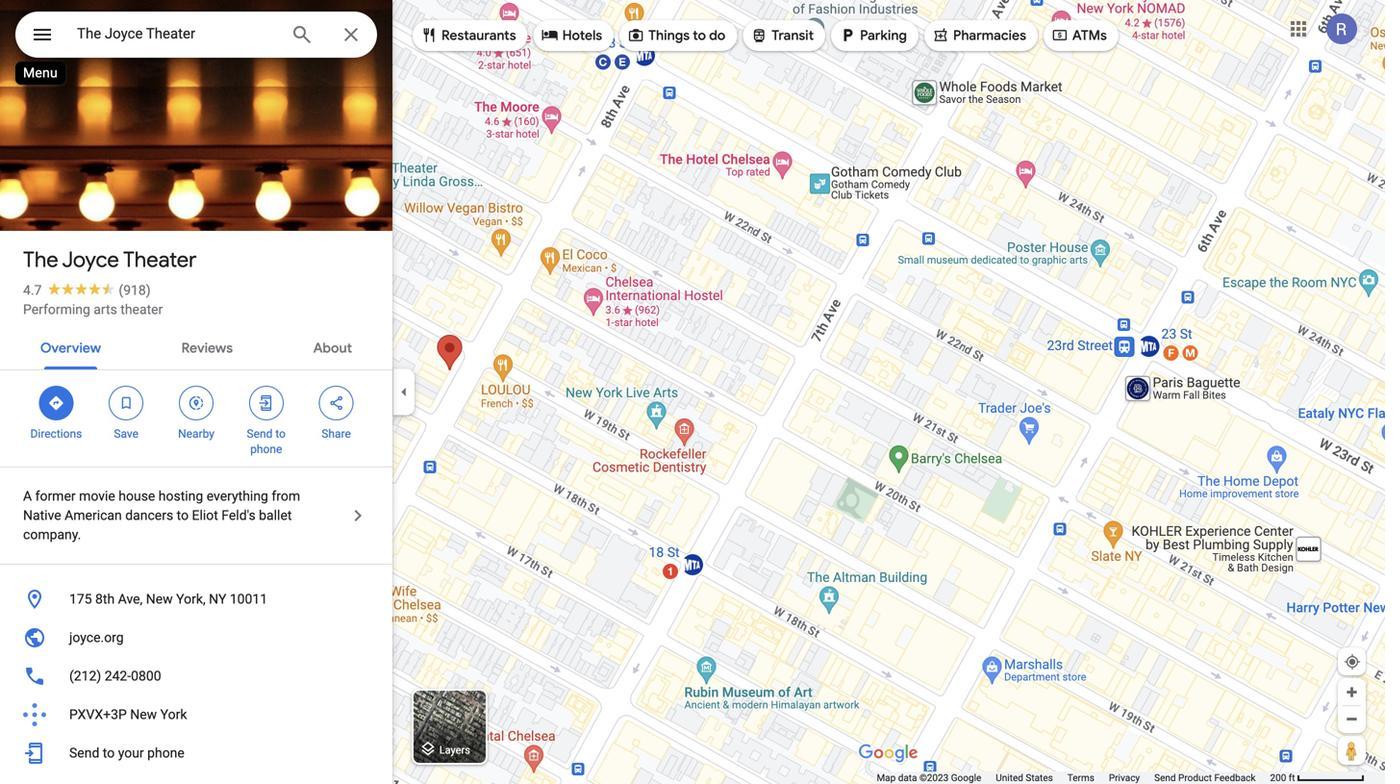 Task type: describe. For each thing, give the bounding box(es) containing it.
product
[[1179, 772, 1213, 784]]

show your location image
[[1344, 653, 1362, 671]]

terms button
[[1068, 772, 1095, 784]]

the
[[23, 246, 58, 273]]

(918)
[[119, 282, 151, 298]]

google account: ruby anderson  
(rubyanndersson@gmail.com) image
[[1327, 14, 1358, 44]]

actions for the joyce theater region
[[0, 371, 393, 467]]

ny
[[209, 591, 226, 607]]


[[258, 393, 275, 414]]

send for send to phone
[[247, 427, 273, 441]]

feedback
[[1215, 772, 1256, 784]]


[[628, 25, 645, 46]]

pharmacies
[[954, 27, 1027, 44]]

nearby
[[178, 427, 215, 441]]

none field inside the joyce theater field
[[77, 22, 275, 45]]

a
[[23, 488, 32, 504]]

 atms
[[1052, 25, 1108, 46]]

atms
[[1073, 27, 1108, 44]]

0 vertical spatial new
[[146, 591, 173, 607]]


[[1052, 25, 1069, 46]]

1 vertical spatial new
[[130, 707, 157, 723]]


[[31, 21, 54, 49]]

company.
[[23, 527, 81, 543]]

send for send to your phone
[[69, 745, 99, 761]]

918 reviews element
[[119, 282, 151, 298]]

photos
[[79, 191, 126, 209]]

0800
[[131, 668, 161, 684]]

pxvx+3p
[[69, 707, 127, 723]]

hosting
[[159, 488, 203, 504]]

zoom in image
[[1345, 685, 1360, 700]]

performing arts theater button
[[23, 300, 163, 320]]

(212)
[[69, 668, 101, 684]]

4.7 stars image
[[42, 282, 119, 295]]

©2023
[[920, 772, 949, 784]]


[[839, 25, 857, 46]]

the joyce theater
[[23, 246, 197, 273]]

data
[[899, 772, 918, 784]]

a former movie house hosting everything from native american dancers to eliot feld's ballet company.
[[23, 488, 300, 543]]

theater
[[123, 246, 197, 273]]

242-
[[105, 668, 131, 684]]

photo of the joyce theater image
[[0, 0, 543, 231]]

send for send product feedback
[[1155, 772, 1177, 784]]

about button
[[298, 323, 368, 370]]

arts
[[94, 302, 117, 318]]

overview button
[[25, 323, 116, 370]]

175 8th ave, new york, ny 10011 button
[[0, 580, 393, 619]]

native
[[23, 508, 61, 524]]

175
[[69, 591, 92, 607]]


[[421, 25, 438, 46]]

house
[[119, 488, 155, 504]]

hotels
[[563, 27, 603, 44]]

joyce.org link
[[0, 619, 393, 657]]

directions
[[30, 427, 82, 441]]

save
[[114, 427, 139, 441]]

200 ft
[[1271, 772, 1296, 784]]

pxvx+3p new york button
[[0, 696, 393, 734]]

ballet
[[259, 508, 292, 524]]


[[328, 393, 345, 414]]

643
[[49, 191, 75, 209]]

to inside the send to phone
[[276, 427, 286, 441]]

former
[[35, 488, 76, 504]]

(212) 242-0800 button
[[0, 657, 393, 696]]

 restaurants
[[421, 25, 516, 46]]



Task type: locate. For each thing, give the bounding box(es) containing it.
175 8th ave, new york, ny 10011
[[69, 591, 268, 607]]

1 horizontal spatial send
[[247, 427, 273, 441]]

send product feedback button
[[1155, 772, 1256, 784]]

4.7
[[23, 282, 42, 298]]

layers
[[440, 744, 471, 756]]

privacy button
[[1109, 772, 1141, 784]]

to left share on the left
[[276, 427, 286, 441]]

tab list containing overview
[[0, 323, 393, 370]]

1 horizontal spatial phone
[[250, 443, 282, 456]]

performing arts theater
[[23, 302, 163, 318]]

 button
[[15, 12, 69, 62]]

 search field
[[15, 12, 377, 62]]

overview
[[40, 340, 101, 357]]

8th
[[95, 591, 115, 607]]

to left your
[[103, 745, 115, 761]]

collapse side panel image
[[394, 382, 415, 403]]

restaurants
[[442, 27, 516, 44]]

share
[[322, 427, 351, 441]]

to left do
[[693, 27, 706, 44]]

new left york on the bottom
[[130, 707, 157, 723]]


[[188, 393, 205, 414]]

tab list
[[0, 323, 393, 370]]

united states button
[[996, 772, 1054, 784]]

footer containing map data ©2023 google
[[877, 772, 1271, 784]]

phone inside the send to phone
[[250, 443, 282, 456]]

google
[[952, 772, 982, 784]]

send left the product
[[1155, 772, 1177, 784]]


[[118, 393, 135, 414]]

send to phone
[[247, 427, 286, 456]]

send to your phone
[[69, 745, 185, 761]]

200 ft button
[[1271, 772, 1366, 784]]

states
[[1026, 772, 1054, 784]]

0 vertical spatial phone
[[250, 443, 282, 456]]

1 vertical spatial send
[[69, 745, 99, 761]]

zoom out image
[[1345, 712, 1360, 727]]

1 vertical spatial phone
[[147, 745, 185, 761]]

feld's
[[222, 508, 256, 524]]

show street view coverage image
[[1339, 736, 1367, 765]]

movie
[[79, 488, 115, 504]]

2 horizontal spatial send
[[1155, 772, 1177, 784]]

643 photos
[[49, 191, 126, 209]]

performing
[[23, 302, 90, 318]]


[[541, 25, 559, 46]]

reviews button
[[166, 323, 248, 370]]

 pharmacies
[[932, 25, 1027, 46]]

things
[[649, 27, 690, 44]]

send to your phone button
[[0, 734, 393, 773]]

The Joyce Theater field
[[15, 12, 377, 58]]

200
[[1271, 772, 1287, 784]]


[[48, 393, 65, 414]]

footer inside google maps element
[[877, 772, 1271, 784]]

reviews
[[182, 340, 233, 357]]


[[932, 25, 950, 46]]

eliot
[[192, 508, 218, 524]]

do
[[709, 27, 726, 44]]

google maps element
[[0, 0, 1386, 784]]

united states
[[996, 772, 1054, 784]]

the joyce theater main content
[[0, 0, 543, 784]]

0 horizontal spatial phone
[[147, 745, 185, 761]]

phone
[[250, 443, 282, 456], [147, 745, 185, 761]]

a former movie house hosting everything from native american dancers to eliot feld's ballet company. button
[[0, 468, 393, 564]]

 parking
[[839, 25, 907, 46]]

dancers
[[125, 508, 173, 524]]

information for the joyce theater region
[[0, 580, 393, 773]]

york
[[160, 707, 187, 723]]

 things to do
[[628, 25, 726, 46]]

map
[[877, 772, 896, 784]]

send inside "information for the joyce theater" region
[[69, 745, 99, 761]]

10011
[[230, 591, 268, 607]]

2 vertical spatial send
[[1155, 772, 1177, 784]]

 transit
[[751, 25, 814, 46]]

to inside  things to do
[[693, 27, 706, 44]]

privacy
[[1109, 772, 1141, 784]]

footer
[[877, 772, 1271, 784]]

from
[[272, 488, 300, 504]]

phone inside send to your phone button
[[147, 745, 185, 761]]

york,
[[176, 591, 206, 607]]


[[751, 25, 768, 46]]

phone down 
[[250, 443, 282, 456]]

None field
[[77, 22, 275, 45]]

ft
[[1289, 772, 1296, 784]]

map data ©2023 google
[[877, 772, 982, 784]]

about
[[313, 340, 352, 357]]

tab list inside the joyce theater main content
[[0, 323, 393, 370]]

new right ave,
[[146, 591, 173, 607]]

to inside a former movie house hosting everything from native american dancers to eliot feld's ballet company.
[[177, 508, 189, 524]]

send product feedback
[[1155, 772, 1256, 784]]

ave,
[[118, 591, 143, 607]]

united
[[996, 772, 1024, 784]]

theater
[[121, 302, 163, 318]]

phone right your
[[147, 745, 185, 761]]

 hotels
[[541, 25, 603, 46]]

transit
[[772, 27, 814, 44]]

643 photos button
[[14, 183, 134, 217]]

terms
[[1068, 772, 1095, 784]]

pxvx+3p new york
[[69, 707, 187, 723]]

american
[[65, 508, 122, 524]]

send inside the send to phone
[[247, 427, 273, 441]]

parking
[[860, 27, 907, 44]]

to
[[693, 27, 706, 44], [276, 427, 286, 441], [177, 508, 189, 524], [103, 745, 115, 761]]

joyce.org
[[69, 630, 124, 646]]

0 horizontal spatial send
[[69, 745, 99, 761]]

send down 
[[247, 427, 273, 441]]

send down pxvx+3p
[[69, 745, 99, 761]]

to down hosting
[[177, 508, 189, 524]]

to inside button
[[103, 745, 115, 761]]

your
[[118, 745, 144, 761]]

send inside footer
[[1155, 772, 1177, 784]]

0 vertical spatial send
[[247, 427, 273, 441]]

everything
[[207, 488, 268, 504]]



Task type: vqa. For each thing, say whether or not it's contained in the screenshot.
10011 in the bottom left of the page
yes



